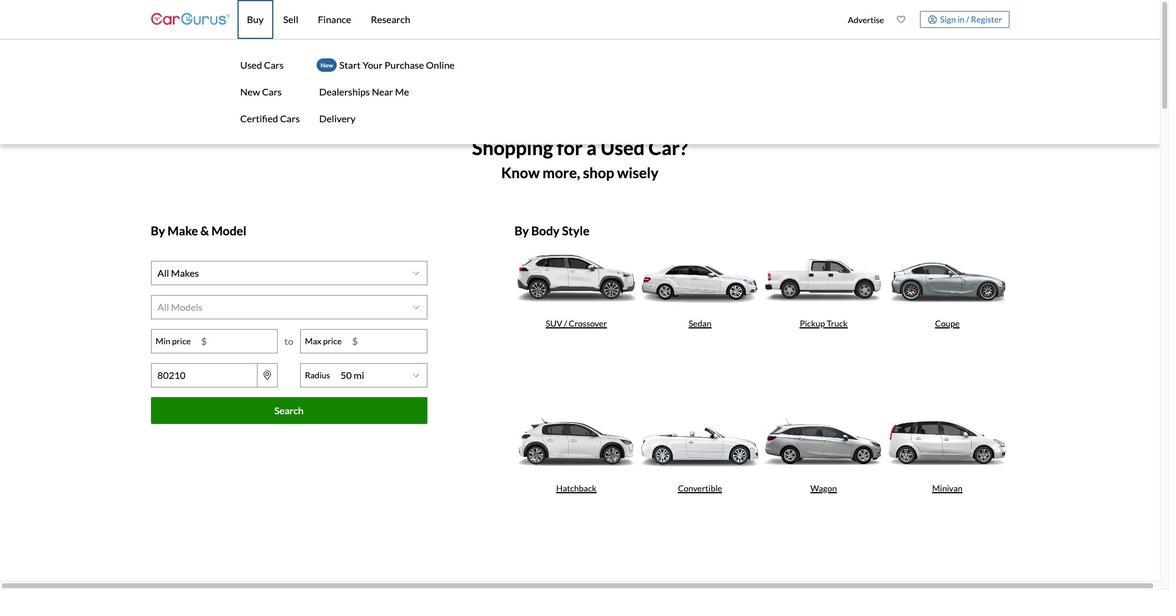 Task type: locate. For each thing, give the bounding box(es) containing it.
register
[[971, 14, 1002, 24]]

finance
[[318, 13, 351, 25]]

price
[[172, 336, 191, 347], [323, 336, 342, 347]]

cars down used cars link on the left of page
[[262, 86, 282, 97]]

Max price number field
[[346, 330, 427, 353]]

user icon image
[[928, 15, 937, 24]]

cars up new cars link
[[264, 59, 284, 71]]

truck
[[827, 318, 848, 329]]

1 price from the left
[[172, 336, 191, 347]]

know
[[501, 164, 540, 181]]

0 vertical spatial /
[[966, 14, 969, 24]]

1 horizontal spatial price
[[323, 336, 342, 347]]

research button
[[361, 0, 420, 39]]

by left body
[[515, 223, 529, 238]]

2 by from the left
[[515, 223, 529, 238]]

new cars
[[240, 86, 282, 97]]

used
[[240, 59, 262, 71], [601, 135, 645, 159]]

0 horizontal spatial new
[[240, 86, 260, 97]]

your
[[363, 59, 383, 71]]

/ right in at the top right
[[966, 14, 969, 24]]

cars for certified cars
[[280, 113, 300, 124]]

price right max
[[323, 336, 342, 347]]

for
[[557, 135, 583, 159]]

2 vertical spatial cars
[[280, 113, 300, 124]]

suv / crossover
[[546, 318, 607, 329]]

saved cars image
[[897, 15, 905, 24]]

used inside shopping for a used car? know more, shop wisely
[[601, 135, 645, 159]]

cars for new cars
[[262, 86, 282, 97]]

min price
[[156, 336, 191, 347]]

0 horizontal spatial menu
[[238, 52, 302, 132]]

buy button
[[237, 0, 273, 39]]

new
[[321, 62, 333, 69], [240, 86, 260, 97]]

0 vertical spatial chevron down image
[[413, 304, 419, 311]]

sign in / register link
[[920, 11, 1009, 28]]

advertise link
[[841, 2, 891, 37]]

chevron down image down chevron down image
[[413, 304, 419, 311]]

1 by from the left
[[151, 223, 165, 238]]

sell
[[283, 13, 298, 25]]

shopping for a used car? know more, shop wisely
[[472, 135, 688, 181]]

new up certified
[[240, 86, 260, 97]]

1 horizontal spatial by
[[515, 223, 529, 238]]

purchase
[[385, 59, 424, 71]]

1 horizontal spatial used
[[601, 135, 645, 159]]

new left 'start'
[[321, 62, 333, 69]]

0 horizontal spatial used
[[240, 59, 262, 71]]

1 vertical spatial new
[[240, 86, 260, 97]]

start
[[339, 59, 361, 71]]

hatchback body style image
[[515, 408, 638, 478]]

research
[[371, 13, 410, 25]]

sedan body style image
[[638, 243, 762, 312]]

shopping
[[472, 135, 553, 159]]

more,
[[543, 164, 580, 181]]

near
[[372, 86, 393, 97]]

car?
[[649, 135, 688, 159]]

sign
[[940, 14, 956, 24]]

1 vertical spatial cars
[[262, 86, 282, 97]]

1 vertical spatial /
[[564, 318, 567, 329]]

price right the min
[[172, 336, 191, 347]]

pickup
[[800, 318, 825, 329]]

make
[[167, 223, 198, 238]]

by
[[151, 223, 165, 238], [515, 223, 529, 238]]

menu containing sign in / register
[[841, 2, 1009, 37]]

used up wisely at the top right of page
[[601, 135, 645, 159]]

hatchback
[[556, 484, 597, 494]]

convertible body style image
[[638, 408, 762, 478]]

0 vertical spatial cars
[[264, 59, 284, 71]]

model
[[211, 223, 246, 238]]

by make & model
[[151, 223, 246, 238]]

certified
[[240, 113, 278, 124]]

1 horizontal spatial menu
[[317, 52, 457, 132]]

by left make
[[151, 223, 165, 238]]

by for by make & model
[[151, 223, 165, 238]]

1 vertical spatial used
[[601, 135, 645, 159]]

/ right suv
[[564, 318, 567, 329]]

suv / crossover link
[[515, 243, 638, 408]]

/
[[966, 14, 969, 24], [564, 318, 567, 329]]

sign in / register menu item
[[912, 11, 1009, 28]]

2 horizontal spatial menu
[[841, 2, 1009, 37]]

1 vertical spatial chevron down image
[[413, 372, 419, 379]]

dealerships near me link
[[317, 79, 457, 105]]

sign in / register
[[940, 14, 1002, 24]]

2 price from the left
[[323, 336, 342, 347]]

used up new cars
[[240, 59, 262, 71]]

menu
[[841, 2, 1009, 37], [238, 52, 302, 132], [317, 52, 457, 132]]

chevron down image
[[413, 304, 419, 311], [413, 372, 419, 379]]

pickup truck link
[[762, 243, 886, 408]]

wisely
[[617, 164, 659, 181]]

Zip Code telephone field
[[151, 363, 258, 388]]

dealerships
[[319, 86, 370, 97]]

chevron down image down max price number field
[[413, 372, 419, 379]]

shop
[[583, 164, 614, 181]]

buy
[[247, 13, 264, 25]]

1 horizontal spatial new
[[321, 62, 333, 69]]

0 horizontal spatial price
[[172, 336, 191, 347]]

1 horizontal spatial /
[[966, 14, 969, 24]]

menu bar
[[0, 0, 1160, 144]]

coupe
[[935, 318, 960, 329]]

minivan
[[932, 484, 963, 494]]

0 vertical spatial new
[[321, 62, 333, 69]]

chevron down image
[[413, 270, 419, 277]]

wagon
[[811, 484, 837, 494]]

search button
[[151, 397, 427, 424]]

0 vertical spatial used
[[240, 59, 262, 71]]

cars
[[264, 59, 284, 71], [262, 86, 282, 97], [280, 113, 300, 124]]

cars right certified
[[280, 113, 300, 124]]

sedan link
[[638, 243, 762, 408]]

radius
[[305, 370, 330, 381]]

min
[[156, 336, 170, 347]]

0 horizontal spatial by
[[151, 223, 165, 238]]



Task type: vqa. For each thing, say whether or not it's contained in the screenshot.
Advertise link
yes



Task type: describe. For each thing, give the bounding box(es) containing it.
style
[[562, 223, 590, 238]]

used cars
[[240, 59, 284, 71]]

/ inside menu item
[[966, 14, 969, 24]]

cargurus logo homepage link image
[[151, 2, 230, 37]]

start your purchase online
[[339, 59, 455, 71]]

sell button
[[273, 0, 308, 39]]

&
[[200, 223, 209, 238]]

convertible
[[678, 484, 722, 494]]

crossover
[[569, 318, 607, 329]]

search
[[274, 405, 303, 416]]

0 horizontal spatial /
[[564, 318, 567, 329]]

by body style
[[515, 223, 590, 238]]

new cars link
[[238, 79, 302, 105]]

suv / crossover body style image
[[515, 243, 638, 312]]

pickup truck
[[800, 318, 848, 329]]

menu containing start your purchase online
[[317, 52, 457, 132]]

wagon link
[[762, 408, 886, 573]]

advertisement region
[[358, 63, 802, 118]]

minivan body style image
[[886, 408, 1009, 478]]

cars for used cars
[[264, 59, 284, 71]]

2 chevron down image from the top
[[413, 372, 419, 379]]

dealerships near me
[[319, 86, 409, 97]]

a
[[587, 135, 597, 159]]

in
[[958, 14, 965, 24]]

body
[[531, 223, 560, 238]]

suv
[[546, 318, 562, 329]]

price for max price
[[323, 336, 342, 347]]

certified cars
[[240, 113, 300, 124]]

price for min price
[[172, 336, 191, 347]]

menu bar containing buy
[[0, 0, 1160, 144]]

by for by body style
[[515, 223, 529, 238]]

menu containing used cars
[[238, 52, 302, 132]]

minivan link
[[886, 408, 1009, 573]]

sedan
[[689, 318, 711, 329]]

delivery
[[319, 113, 356, 124]]

coupe body style image
[[886, 243, 1009, 312]]

new for new
[[321, 62, 333, 69]]

online
[[426, 59, 455, 71]]

finance button
[[308, 0, 361, 39]]

delivery link
[[317, 105, 457, 132]]

coupe link
[[886, 243, 1009, 408]]

certified cars link
[[238, 105, 302, 132]]

wagon body style image
[[762, 408, 886, 478]]

max
[[305, 336, 321, 347]]

find my location image
[[264, 371, 271, 380]]

used cars link
[[238, 52, 302, 79]]

convertible link
[[638, 408, 762, 573]]

me
[[395, 86, 409, 97]]

max price
[[305, 336, 342, 347]]

hatchback link
[[515, 408, 638, 573]]

to
[[284, 335, 293, 347]]

1 chevron down image from the top
[[413, 304, 419, 311]]

advertise
[[848, 14, 884, 25]]

used inside menu
[[240, 59, 262, 71]]

new for new cars
[[240, 86, 260, 97]]

cargurus logo homepage link link
[[151, 2, 230, 37]]

Min price number field
[[195, 330, 277, 353]]

pickup truck body style image
[[762, 243, 886, 312]]



